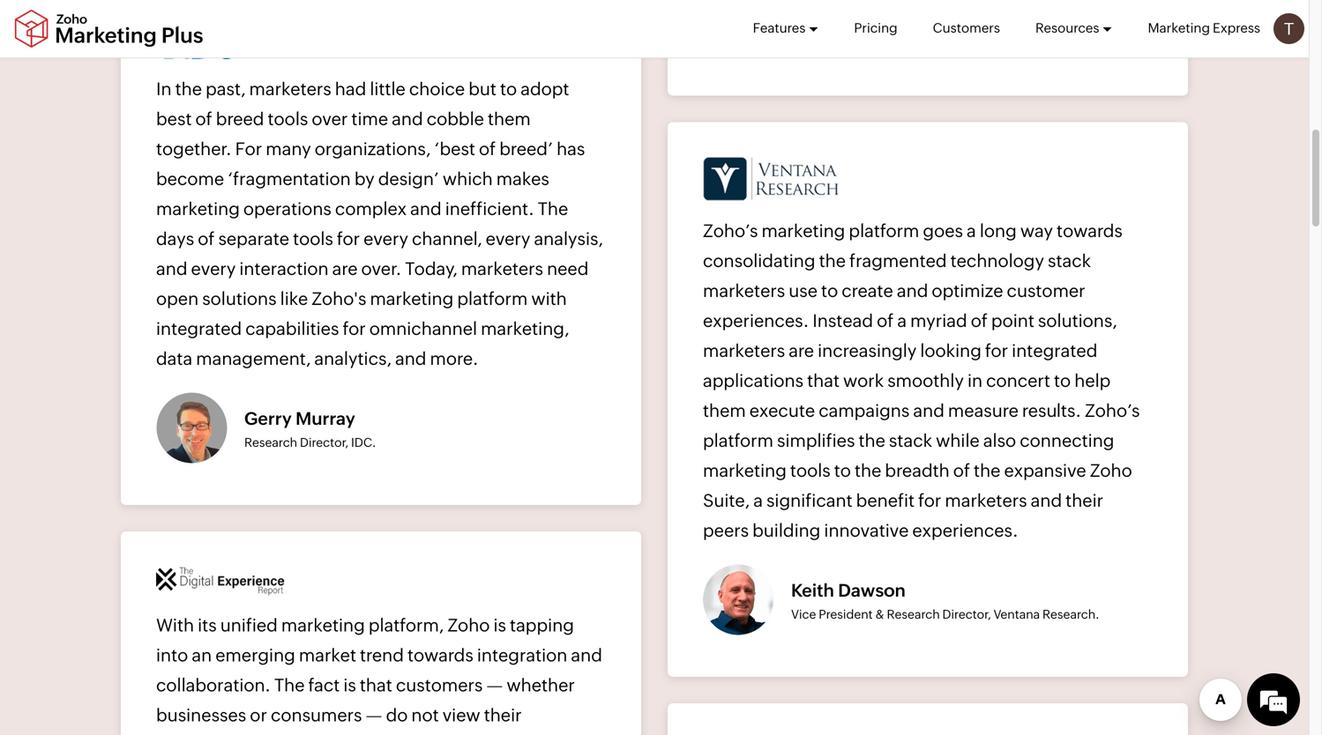 Task type: describe. For each thing, give the bounding box(es) containing it.
keith dawson vice president & research director, ventana research.
[[791, 581, 1100, 622]]

need
[[547, 259, 589, 279]]

to down 'simplifies'
[[834, 461, 851, 481]]

fragmented
[[849, 251, 947, 271]]

towards inside zoho's marketing platform goes a long way towards consolidating the fragmented technology stack marketers use to create and optimize customer experiences. instead of a myriad of point solutions, marketers are increasingly looking for integrated applications that work smoothly in concert to help them execute campaigns and measure results. zoho's platform simplifies the stack while also connecting marketing tools to the breadth of the expansive zoho suite, a significant benefit for marketers and their peers building innovative experiences.
[[1057, 221, 1123, 241]]

platform inside in the past, marketers had little choice but to adopt best of breed tools over time and cobble them together. for many organizations, 'best of breed' has become 'fragmentation by design' which makes marketing operations complex and inefficient. the days of separate tools for every channel, every analysis, and every interaction are over. today, marketers need open solutions like zoho's marketing platform with integrated capabilities for omnichannel marketing, data management, analytics, and more.
[[457, 289, 528, 309]]

director, inside keith dawson vice president & research director, ventana research.
[[943, 608, 991, 622]]

its
[[198, 616, 217, 636]]

marketing up the suite,
[[703, 461, 787, 481]]

today,
[[405, 259, 458, 279]]

research. inside keith dawson vice president & research director, ventana research.
[[1043, 608, 1100, 622]]

optimize
[[932, 281, 1003, 301]]

analyst
[[874, 25, 916, 40]]

marketing express
[[1148, 20, 1261, 36]]

marketing up omnichannel
[[370, 289, 454, 309]]

zoho inside zoho's marketing platform goes a long way towards consolidating the fragmented technology stack marketers use to create and optimize customer experiences. instead of a myriad of point solutions, marketers are increasingly looking for integrated applications that work smoothly in concert to help them execute campaigns and measure results. zoho's platform simplifies the stack while also connecting marketing tools to the breadth of the expansive zoho suite, a significant benefit for marketers and their peers building innovative experiences.
[[1090, 461, 1132, 481]]

emerging
[[215, 646, 295, 666]]

zoho inside with its unified marketing platform, zoho is tapping into an emerging market trend towards integration and collaboration. the fact is that customers — whether businesses or consumers — do not view th
[[448, 616, 490, 636]]

long
[[980, 221, 1017, 241]]

to right use
[[821, 281, 838, 301]]

1 vertical spatial tools
[[293, 229, 333, 249]]

concert
[[986, 371, 1051, 391]]

and down design'
[[410, 199, 442, 219]]

cobble
[[427, 109, 484, 129]]

the down also
[[974, 461, 1001, 481]]

the inside in the past, marketers had little choice but to adopt best of breed tools over time and cobble them together. for many organizations, 'best of breed' has become 'fragmentation by design' which makes marketing operations complex and inefficient. the days of separate tools for every channel, every analysis, and every interaction are over. today, marketers need open solutions like zoho's marketing platform with integrated capabilities for omnichannel marketing, data management, analytics, and more.
[[538, 199, 568, 219]]

tapping
[[510, 616, 574, 636]]

goes
[[923, 221, 963, 241]]

and inside with its unified marketing platform, zoho is tapping into an emerging market trend towards integration and collaboration. the fact is that customers — whether businesses or consumers — do not view th
[[571, 646, 602, 666]]

for up analytics,
[[343, 319, 366, 339]]

and down little on the top of page
[[392, 109, 423, 129]]

work
[[843, 371, 884, 391]]

resources link
[[1036, 0, 1113, 56]]

director, inside gerry murray research director, idc.
[[300, 436, 349, 450]]

pricing
[[854, 20, 898, 36]]

marketing
[[1148, 20, 1210, 36]]

zoho marketingplus logo image
[[13, 9, 205, 48]]

with
[[156, 616, 194, 636]]

which
[[443, 169, 493, 189]]

customer
[[1007, 281, 1086, 301]]

use
[[789, 281, 818, 301]]

marketers down inefficient.
[[461, 259, 543, 279]]

of right days
[[198, 229, 215, 249]]

them inside in the past, marketers had little choice but to adopt best of breed tools over time and cobble them together. for many organizations, 'best of breed' has become 'fragmentation by design' which makes marketing operations complex and inefficient. the days of separate tools for every channel, every analysis, and every interaction are over. today, marketers need open solutions like zoho's marketing platform with integrated capabilities for omnichannel marketing, data management, analytics, and more.
[[488, 109, 531, 129]]

for
[[235, 139, 262, 159]]

of down create
[[877, 311, 894, 331]]

gerry murray research director, idc.
[[244, 409, 376, 450]]

adopt
[[521, 79, 569, 99]]

0 horizontal spatial zoho's
[[703, 221, 758, 241]]

analytics,
[[314, 349, 392, 369]]

interaction
[[239, 259, 329, 279]]

of down while
[[953, 461, 970, 481]]

together.
[[156, 139, 232, 159]]

1 horizontal spatial every
[[364, 229, 408, 249]]

had
[[335, 79, 366, 99]]

1 vertical spatial —
[[366, 706, 382, 726]]

and down smoothly
[[913, 401, 945, 421]]

myriad
[[910, 311, 967, 331]]

over
[[312, 109, 348, 129]]

do
[[386, 706, 408, 726]]

measure
[[948, 401, 1019, 421]]

open
[[156, 289, 199, 309]]

in the past, marketers had little choice but to adopt best of breed tools over time and cobble them together. for many organizations, 'best of breed' has become 'fragmentation by design' which makes marketing operations complex and inefficient. the days of separate tools for every channel, every analysis, and every interaction are over. today, marketers need open solutions like zoho's marketing platform with integrated capabilities for omnichannel marketing, data management, analytics, and more.
[[156, 79, 603, 369]]

results.
[[1022, 401, 1081, 421]]

0 vertical spatial experiences.
[[703, 311, 809, 331]]

integrated inside in the past, marketers had little choice but to adopt best of breed tools over time and cobble them together. for many organizations, 'best of breed' has become 'fragmentation by design' which makes marketing operations complex and inefficient. the days of separate tools for every channel, every analysis, and every interaction are over. today, marketers need open solutions like zoho's marketing platform with integrated capabilities for omnichannel marketing, data management, analytics, and more.
[[156, 319, 242, 339]]

ventana
[[994, 608, 1040, 622]]

0 horizontal spatial every
[[191, 259, 236, 279]]

and down days
[[156, 259, 187, 279]]

data
[[156, 349, 193, 369]]

to left help
[[1054, 371, 1071, 391]]

express
[[1213, 20, 1261, 36]]

time
[[351, 109, 388, 129]]

by
[[354, 169, 375, 189]]

research inside gerry murray research director, idc.
[[244, 436, 297, 450]]

market
[[299, 646, 356, 666]]

looking
[[920, 341, 982, 361]]

analysis,
[[534, 229, 603, 249]]

best
[[156, 109, 192, 129]]

with inside in the past, marketers had little choice but to adopt best of breed tools over time and cobble them together. for many organizations, 'best of breed' has become 'fragmentation by design' which makes marketing operations complex and inefficient. the days of separate tools for every channel, every analysis, and every interaction are over. today, marketers need open solutions like zoho's marketing platform with integrated capabilities for omnichannel marketing, data management, analytics, and more.
[[531, 289, 567, 309]]

of right the best
[[195, 109, 212, 129]]

research inside keith dawson vice president & research director, ventana research.
[[887, 608, 940, 622]]

applications
[[703, 371, 804, 391]]

or
[[250, 706, 267, 726]]

constellation
[[946, 25, 1022, 40]]

& inside keith dawson vice president & research director, ventana research.
[[875, 608, 885, 622]]

gerry
[[244, 409, 292, 429]]

channel,
[[412, 229, 482, 249]]

the inside in the past, marketers had little choice but to adopt best of breed tools over time and cobble them together. for many organizations, 'best of breed' has become 'fragmentation by design' which makes marketing operations complex and inefficient. the days of separate tools for every channel, every analysis, and every interaction are over. today, marketers need open solutions like zoho's marketing platform with integrated capabilities for omnichannel marketing, data management, analytics, and more.
[[175, 79, 202, 99]]

fact
[[308, 676, 340, 696]]

omnichannel
[[369, 319, 477, 339]]

over.
[[361, 259, 402, 279]]

collaboration.
[[156, 676, 271, 696]]

keith
[[791, 581, 834, 601]]

0 vertical spatial with
[[918, 25, 943, 40]]

and down omnichannel
[[395, 349, 426, 369]]

1 horizontal spatial experiences.
[[912, 521, 1019, 541]]

trend
[[360, 646, 404, 666]]

with its unified marketing platform, zoho is tapping into an emerging market trend towards integration and collaboration. the fact is that customers — whether businesses or consumers — do not view th
[[156, 616, 603, 736]]

has
[[557, 139, 585, 159]]

of right 'best
[[479, 139, 496, 159]]

smoothly
[[888, 371, 964, 391]]

'fragmentation
[[228, 169, 351, 189]]

pricing link
[[854, 0, 898, 56]]

1 vertical spatial stack
[[889, 431, 932, 451]]

way
[[1020, 221, 1053, 241]]

1 horizontal spatial platform
[[703, 431, 774, 451]]

marketing down become
[[156, 199, 240, 219]]

campaigns
[[819, 401, 910, 421]]



Task type: locate. For each thing, give the bounding box(es) containing it.
1 horizontal spatial integrated
[[1012, 341, 1098, 361]]

research down 'gerry'
[[244, 436, 297, 450]]

director, left "ventana"
[[943, 608, 991, 622]]

0 horizontal spatial are
[[332, 259, 358, 279]]

and
[[392, 109, 423, 129], [410, 199, 442, 219], [156, 259, 187, 279], [897, 281, 928, 301], [395, 349, 426, 369], [913, 401, 945, 421], [1031, 491, 1062, 511], [571, 646, 602, 666]]

and down expansive
[[1031, 491, 1062, 511]]

0 horizontal spatial zoho
[[448, 616, 490, 636]]

0 vertical spatial that
[[807, 371, 840, 391]]

of down the optimize
[[971, 311, 988, 331]]

1 horizontal spatial that
[[807, 371, 840, 391]]

0 vertical spatial director,
[[300, 436, 349, 450]]

integrated
[[156, 319, 242, 339], [1012, 341, 1098, 361]]

2 horizontal spatial every
[[486, 229, 530, 249]]

zoho's up consolidating
[[703, 221, 758, 241]]

that left work
[[807, 371, 840, 391]]

2 horizontal spatial a
[[967, 221, 976, 241]]

marketing up consolidating
[[762, 221, 845, 241]]

— left do
[[366, 706, 382, 726]]

every up over.
[[364, 229, 408, 249]]

0 horizontal spatial is
[[343, 676, 356, 696]]

are down instead at right top
[[789, 341, 814, 361]]

benefit
[[856, 491, 915, 511]]

marketers up applications
[[703, 341, 785, 361]]

1 vertical spatial with
[[531, 289, 567, 309]]

many
[[266, 139, 311, 159]]

the right in at the top
[[175, 79, 202, 99]]

marketers
[[249, 79, 331, 99], [461, 259, 543, 279], [703, 281, 785, 301], [703, 341, 785, 361], [945, 491, 1027, 511]]

tools inside zoho's marketing platform goes a long way towards consolidating the fragmented technology stack marketers use to create and optimize customer experiences. instead of a myriad of point solutions, marketers are increasingly looking for integrated applications that work smoothly in concert to help them execute campaigns and measure results. zoho's platform simplifies the stack while also connecting marketing tools to the breadth of the expansive zoho suite, a significant benefit for marketers and their peers building innovative experiences.
[[790, 461, 831, 481]]

0 vertical spatial stack
[[1048, 251, 1091, 271]]

platform up fragmented
[[849, 221, 919, 241]]

technology
[[951, 251, 1044, 271]]

0 vertical spatial them
[[488, 109, 531, 129]]

stack up customer
[[1048, 251, 1091, 271]]

1 vertical spatial integrated
[[1012, 341, 1098, 361]]

complex
[[335, 199, 407, 219]]

tools up significant
[[790, 461, 831, 481]]

in
[[156, 79, 172, 99]]

the
[[538, 199, 568, 219], [274, 676, 305, 696]]

customers
[[396, 676, 483, 696]]

0 horizontal spatial stack
[[889, 431, 932, 451]]

0 vertical spatial the
[[538, 199, 568, 219]]

integrated down open
[[156, 319, 242, 339]]

with right analyst
[[918, 25, 943, 40]]

towards up customers
[[408, 646, 474, 666]]

organizations,
[[315, 139, 431, 159]]

integration
[[477, 646, 568, 666]]

1 horizontal spatial them
[[703, 401, 746, 421]]

the up benefit
[[855, 461, 882, 481]]

platform down execute
[[703, 431, 774, 451]]

resources
[[1036, 20, 1100, 36]]

0 horizontal spatial towards
[[408, 646, 474, 666]]

0 horizontal spatial that
[[360, 676, 392, 696]]

1 horizontal spatial is
[[494, 616, 506, 636]]

stack up breadth
[[889, 431, 932, 451]]

research
[[244, 436, 297, 450], [887, 608, 940, 622]]

1 horizontal spatial director,
[[943, 608, 991, 622]]

vp
[[791, 25, 807, 40]]

1 vertical spatial are
[[789, 341, 814, 361]]

research. right "ventana"
[[1043, 608, 1100, 622]]

research down dawson
[[887, 608, 940, 622]]

features
[[753, 20, 806, 36]]

separate
[[218, 229, 289, 249]]

the up 'analysis,'
[[538, 199, 568, 219]]

0 vertical spatial tools
[[268, 109, 308, 129]]

1 horizontal spatial —
[[486, 676, 503, 696]]

experiences. down use
[[703, 311, 809, 331]]

marketers down consolidating
[[703, 281, 785, 301]]

0 horizontal spatial research
[[244, 436, 297, 450]]

platform
[[849, 221, 919, 241], [457, 289, 528, 309], [703, 431, 774, 451]]

dawson
[[838, 581, 906, 601]]

inefficient.
[[445, 199, 534, 219]]

experiences.
[[703, 311, 809, 331], [912, 521, 1019, 541]]

vice
[[791, 608, 816, 622]]

0 horizontal spatial &
[[809, 25, 818, 40]]

2 vertical spatial a
[[754, 491, 763, 511]]

1 vertical spatial them
[[703, 401, 746, 421]]

tools
[[268, 109, 308, 129], [293, 229, 333, 249], [790, 461, 831, 481]]

president
[[819, 608, 873, 622]]

0 vertical spatial &
[[809, 25, 818, 40]]

breadth
[[885, 461, 950, 481]]

zoho up their in the bottom right of the page
[[1090, 461, 1132, 481]]

become
[[156, 169, 224, 189]]

tools down operations on the left of page
[[293, 229, 333, 249]]

a
[[967, 221, 976, 241], [897, 311, 907, 331], [754, 491, 763, 511]]

customers link
[[933, 0, 1000, 56]]

design'
[[378, 169, 439, 189]]

terry turtle image
[[1274, 13, 1305, 44]]

the
[[175, 79, 202, 99], [819, 251, 846, 271], [859, 431, 886, 451], [855, 461, 882, 481], [974, 461, 1001, 481]]

2 horizontal spatial platform
[[849, 221, 919, 241]]

stack
[[1048, 251, 1091, 271], [889, 431, 932, 451]]

murray
[[296, 409, 355, 429]]

marketing,
[[481, 319, 569, 339]]

0 vertical spatial research.
[[1025, 25, 1082, 40]]

2 vertical spatial tools
[[790, 461, 831, 481]]

choice
[[409, 79, 465, 99]]

vp & principal analyst with constellation research.
[[791, 25, 1082, 40]]

& down dawson
[[875, 608, 885, 622]]

is right fact
[[343, 676, 356, 696]]

& right vp
[[809, 25, 818, 40]]

with down need
[[531, 289, 567, 309]]

consolidating
[[703, 251, 816, 271]]

research. right constellation
[[1025, 25, 1082, 40]]

1 vertical spatial research.
[[1043, 608, 1100, 622]]

0 vertical spatial are
[[332, 259, 358, 279]]

0 horizontal spatial experiences.
[[703, 311, 809, 331]]

are inside in the past, marketers had little choice but to adopt best of breed tools over time and cobble them together. for many organizations, 'best of breed' has become 'fragmentation by design' which makes marketing operations complex and inefficient. the days of separate tools for every channel, every analysis, and every interaction are over. today, marketers need open solutions like zoho's marketing platform with integrated capabilities for omnichannel marketing, data management, analytics, and more.
[[332, 259, 358, 279]]

0 horizontal spatial them
[[488, 109, 531, 129]]

towards right the 'way'
[[1057, 221, 1123, 241]]

businesses
[[156, 706, 246, 726]]

operations
[[243, 199, 332, 219]]

1 horizontal spatial stack
[[1048, 251, 1091, 271]]

1 vertical spatial zoho
[[448, 616, 490, 636]]

connecting
[[1020, 431, 1115, 451]]

tools up many
[[268, 109, 308, 129]]

marketers up over
[[249, 79, 331, 99]]

to right the but
[[500, 79, 517, 99]]

0 horizontal spatial —
[[366, 706, 382, 726]]

of
[[195, 109, 212, 129], [479, 139, 496, 159], [198, 229, 215, 249], [877, 311, 894, 331], [971, 311, 988, 331], [953, 461, 970, 481]]

a right the suite,
[[754, 491, 763, 511]]

breed
[[216, 109, 264, 129]]

breed'
[[499, 139, 553, 159]]

peers
[[703, 521, 749, 541]]

past,
[[206, 79, 246, 99]]

0 vertical spatial towards
[[1057, 221, 1123, 241]]

days
[[156, 229, 194, 249]]

— down integration
[[486, 676, 503, 696]]

1 horizontal spatial a
[[897, 311, 907, 331]]

towards
[[1057, 221, 1123, 241], [408, 646, 474, 666]]

0 vertical spatial research
[[244, 436, 297, 450]]

zoho up integration
[[448, 616, 490, 636]]

is
[[494, 616, 506, 636], [343, 676, 356, 696]]

unified
[[220, 616, 278, 636]]

for down point
[[985, 341, 1008, 361]]

expansive
[[1004, 461, 1086, 481]]

for down "complex"
[[337, 229, 360, 249]]

0 horizontal spatial director,
[[300, 436, 349, 450]]

also
[[983, 431, 1016, 451]]

is up integration
[[494, 616, 506, 636]]

solutions
[[202, 289, 277, 309]]

the left fact
[[274, 676, 305, 696]]

execute
[[750, 401, 815, 421]]

are inside zoho's marketing platform goes a long way towards consolidating the fragmented technology stack marketers use to create and optimize customer experiences. instead of a myriad of point solutions, marketers are increasingly looking for integrated applications that work smoothly in concert to help them execute campaigns and measure results. zoho's platform simplifies the stack while also connecting marketing tools to the breadth of the expansive zoho suite, a significant benefit for marketers and their peers building innovative experiences.
[[789, 341, 814, 361]]

the inside with its unified marketing platform, zoho is tapping into an emerging market trend towards integration and collaboration. the fact is that customers — whether businesses or consumers — do not view th
[[274, 676, 305, 696]]

0 horizontal spatial integrated
[[156, 319, 242, 339]]

0 vertical spatial zoho's
[[703, 221, 758, 241]]

experiences. up keith dawson vice president & research director, ventana research.
[[912, 521, 1019, 541]]

management,
[[196, 349, 311, 369]]

every
[[364, 229, 408, 249], [486, 229, 530, 249], [191, 259, 236, 279]]

platform up marketing,
[[457, 289, 528, 309]]

director,
[[300, 436, 349, 450], [943, 608, 991, 622]]

1 horizontal spatial zoho
[[1090, 461, 1132, 481]]

them
[[488, 109, 531, 129], [703, 401, 746, 421]]

zoho's
[[703, 221, 758, 241], [1085, 401, 1140, 421]]

the down campaigns
[[859, 431, 886, 451]]

1 vertical spatial the
[[274, 676, 305, 696]]

and down tapping
[[571, 646, 602, 666]]

but
[[469, 79, 497, 99]]

0 vertical spatial —
[[486, 676, 503, 696]]

idc.
[[351, 436, 376, 450]]

0 horizontal spatial the
[[274, 676, 305, 696]]

features link
[[753, 0, 819, 56]]

1 vertical spatial experiences.
[[912, 521, 1019, 541]]

1 horizontal spatial are
[[789, 341, 814, 361]]

marketers down also
[[945, 491, 1027, 511]]

capabilities
[[245, 319, 339, 339]]

1 horizontal spatial research
[[887, 608, 940, 622]]

1 vertical spatial director,
[[943, 608, 991, 622]]

simplifies
[[777, 431, 855, 451]]

1 horizontal spatial with
[[918, 25, 943, 40]]

0 horizontal spatial with
[[531, 289, 567, 309]]

help
[[1075, 371, 1111, 391]]

significant
[[767, 491, 853, 511]]

0 vertical spatial a
[[967, 221, 976, 241]]

towards inside with its unified marketing platform, zoho is tapping into an emerging market trend towards integration and collaboration. the fact is that customers — whether businesses or consumers — do not view th
[[408, 646, 474, 666]]

a left long on the right of page
[[967, 221, 976, 241]]

every down inefficient.
[[486, 229, 530, 249]]

1 horizontal spatial the
[[538, 199, 568, 219]]

them inside zoho's marketing platform goes a long way towards consolidating the fragmented technology stack marketers use to create and optimize customer experiences. instead of a myriad of point solutions, marketers are increasingly looking for integrated applications that work smoothly in concert to help them execute campaigns and measure results. zoho's platform simplifies the stack while also connecting marketing tools to the breadth of the expansive zoho suite, a significant benefit for marketers and their peers building innovative experiences.
[[703, 401, 746, 421]]

customers
[[933, 20, 1000, 36]]

them up breed'
[[488, 109, 531, 129]]

0 vertical spatial platform
[[849, 221, 919, 241]]

marketing inside with its unified marketing platform, zoho is tapping into an emerging market trend towards integration and collaboration. the fact is that customers — whether businesses or consumers — do not view th
[[281, 616, 365, 636]]

for down breadth
[[918, 491, 942, 511]]

integrated down solutions,
[[1012, 341, 1098, 361]]

more.
[[430, 349, 479, 369]]

are
[[332, 259, 358, 279], [789, 341, 814, 361]]

1 vertical spatial platform
[[457, 289, 528, 309]]

0 vertical spatial is
[[494, 616, 506, 636]]

1 vertical spatial a
[[897, 311, 907, 331]]

for
[[337, 229, 360, 249], [343, 319, 366, 339], [985, 341, 1008, 361], [918, 491, 942, 511]]

innovative
[[824, 521, 909, 541]]

1 vertical spatial zoho's
[[1085, 401, 1140, 421]]

them down applications
[[703, 401, 746, 421]]

integrated inside zoho's marketing platform goes a long way towards consolidating the fragmented technology stack marketers use to create and optimize customer experiences. instead of a myriad of point solutions, marketers are increasingly looking for integrated applications that work smoothly in concert to help them execute campaigns and measure results. zoho's platform simplifies the stack while also connecting marketing tools to the breadth of the expansive zoho suite, a significant benefit for marketers and their peers building innovative experiences.
[[1012, 341, 1098, 361]]

that inside zoho's marketing platform goes a long way towards consolidating the fragmented technology stack marketers use to create and optimize customer experiences. instead of a myriad of point solutions, marketers are increasingly looking for integrated applications that work smoothly in concert to help them execute campaigns and measure results. zoho's platform simplifies the stack while also connecting marketing tools to the breadth of the expansive zoho suite, a significant benefit for marketers and their peers building innovative experiences.
[[807, 371, 840, 391]]

to inside in the past, marketers had little choice but to adopt best of breed tools over time and cobble them together. for many organizations, 'best of breed' has become 'fragmentation by design' which makes marketing operations complex and inefficient. the days of separate tools for every channel, every analysis, and every interaction are over. today, marketers need open solutions like zoho's marketing platform with integrated capabilities for omnichannel marketing, data management, analytics, and more.
[[500, 79, 517, 99]]

their
[[1066, 491, 1104, 511]]

and down fragmented
[[897, 281, 928, 301]]

—
[[486, 676, 503, 696], [366, 706, 382, 726]]

director, down murray
[[300, 436, 349, 450]]

the up create
[[819, 251, 846, 271]]

an
[[192, 646, 212, 666]]

1 vertical spatial that
[[360, 676, 392, 696]]

instead
[[813, 311, 873, 331]]

1 vertical spatial research
[[887, 608, 940, 622]]

2 vertical spatial platform
[[703, 431, 774, 451]]

marketing express link
[[1148, 0, 1261, 56]]

0 vertical spatial integrated
[[156, 319, 242, 339]]

1 vertical spatial &
[[875, 608, 885, 622]]

into
[[156, 646, 188, 666]]

in
[[968, 371, 983, 391]]

like
[[280, 289, 308, 309]]

are up zoho's
[[332, 259, 358, 279]]

that inside with its unified marketing platform, zoho is tapping into an emerging market trend towards integration and collaboration. the fact is that customers — whether businesses or consumers — do not view th
[[360, 676, 392, 696]]

1 horizontal spatial towards
[[1057, 221, 1123, 241]]

0 horizontal spatial a
[[754, 491, 763, 511]]

a left 'myriad'
[[897, 311, 907, 331]]

every up the solutions
[[191, 259, 236, 279]]

0 horizontal spatial platform
[[457, 289, 528, 309]]

1 vertical spatial towards
[[408, 646, 474, 666]]

zoho's down help
[[1085, 401, 1140, 421]]

that down trend
[[360, 676, 392, 696]]

1 vertical spatial is
[[343, 676, 356, 696]]

0 vertical spatial zoho
[[1090, 461, 1132, 481]]

1 horizontal spatial zoho's
[[1085, 401, 1140, 421]]

1 horizontal spatial &
[[875, 608, 885, 622]]

not
[[411, 706, 439, 726]]

suite,
[[703, 491, 750, 511]]

marketing up market
[[281, 616, 365, 636]]



Task type: vqa. For each thing, say whether or not it's contained in the screenshot.
the right experiences.
yes



